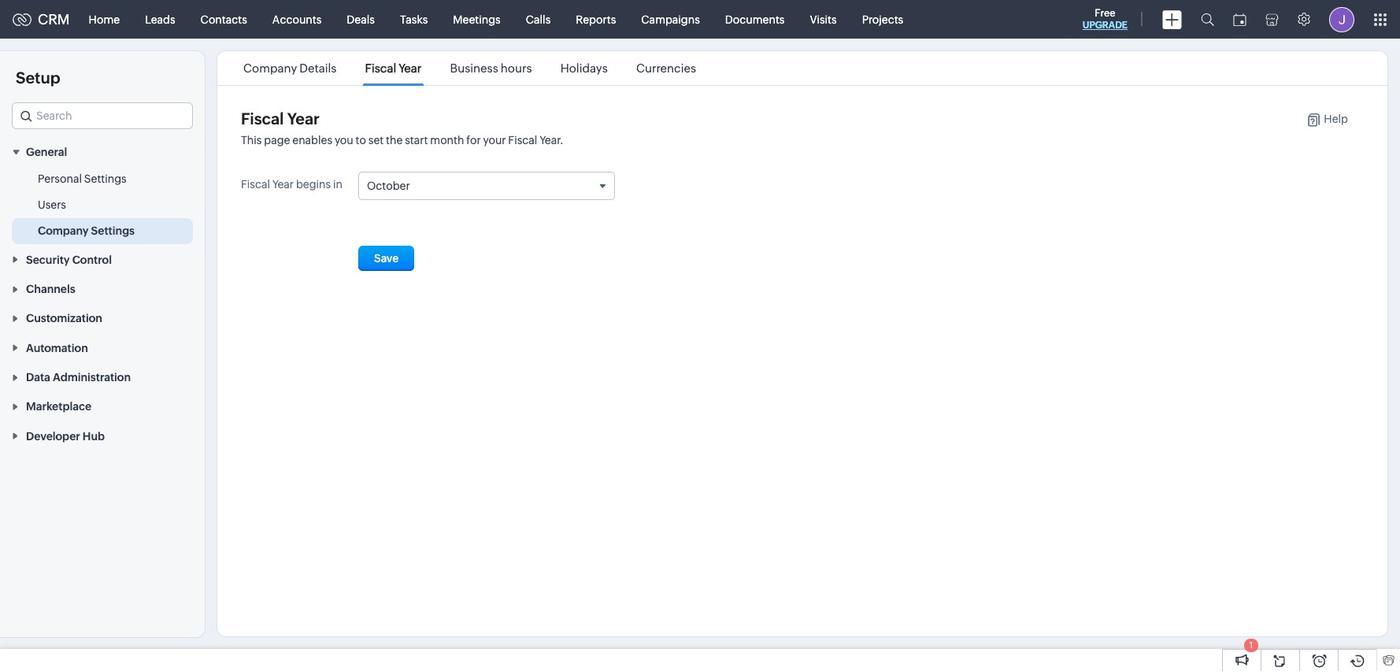 Task type: describe. For each thing, give the bounding box(es) containing it.
1
[[1250, 640, 1254, 650]]

help link
[[1291, 113, 1349, 127]]

leads link
[[132, 0, 188, 38]]

security control button
[[0, 244, 205, 274]]

Search text field
[[13, 103, 192, 128]]

automation
[[26, 342, 88, 354]]

contacts
[[201, 13, 247, 26]]

fiscal right your
[[508, 134, 538, 147]]

crm
[[38, 11, 70, 28]]

enables
[[292, 134, 333, 147]]

page
[[264, 134, 290, 147]]

holidays
[[561, 61, 608, 75]]

leads
[[145, 13, 175, 26]]

calendar image
[[1234, 13, 1247, 26]]

data administration
[[26, 371, 131, 384]]

setup
[[16, 69, 60, 87]]

personal settings
[[38, 173, 127, 185]]

visits link
[[798, 0, 850, 38]]

meetings link
[[441, 0, 513, 38]]

visits
[[810, 13, 837, 26]]

fiscal up "this"
[[241, 110, 284, 128]]

data
[[26, 371, 50, 384]]

holidays link
[[558, 61, 610, 75]]

personal
[[38, 173, 82, 185]]

help
[[1325, 113, 1349, 125]]

deals
[[347, 13, 375, 26]]

documents
[[725, 13, 785, 26]]

projects link
[[850, 0, 916, 38]]

crm link
[[13, 11, 70, 28]]

calls
[[526, 13, 551, 26]]

in
[[333, 178, 343, 191]]

company for company details
[[243, 61, 297, 75]]

fiscal year begins in
[[241, 178, 343, 191]]

documents link
[[713, 0, 798, 38]]

company settings
[[38, 225, 135, 237]]

administration
[[53, 371, 131, 384]]

0 vertical spatial fiscal year
[[365, 61, 422, 75]]

home
[[89, 13, 120, 26]]

data administration button
[[0, 362, 205, 392]]

profile element
[[1320, 0, 1364, 38]]

set
[[369, 134, 384, 147]]

create menu image
[[1163, 10, 1182, 29]]

reports
[[576, 13, 616, 26]]

upgrade
[[1083, 20, 1128, 31]]

details
[[300, 61, 337, 75]]

accounts
[[272, 13, 322, 26]]

settings for company settings
[[91, 225, 135, 237]]

fiscal year link
[[363, 61, 424, 75]]

general
[[26, 146, 67, 159]]

currencies link
[[634, 61, 699, 75]]



Task type: vqa. For each thing, say whether or not it's contained in the screenshot.
13th menu item from the bottom of the page
no



Task type: locate. For each thing, give the bounding box(es) containing it.
the
[[386, 134, 403, 147]]

tasks link
[[388, 0, 441, 38]]

company
[[243, 61, 297, 75], [38, 225, 89, 237]]

0 vertical spatial settings
[[84, 173, 127, 185]]

october
[[367, 180, 410, 192]]

fiscal year
[[365, 61, 422, 75], [241, 110, 320, 128]]

list containing company details
[[229, 51, 711, 85]]

security
[[26, 253, 70, 266]]

fiscal down "this"
[[241, 178, 270, 191]]

this
[[241, 134, 262, 147]]

fiscal inside "list"
[[365, 61, 396, 75]]

2 vertical spatial year
[[272, 178, 294, 191]]

1 horizontal spatial company
[[243, 61, 297, 75]]

tasks
[[400, 13, 428, 26]]

campaigns
[[641, 13, 700, 26]]

search image
[[1201, 13, 1215, 26]]

logo image
[[13, 13, 32, 26]]

company down users
[[38, 225, 89, 237]]

month
[[430, 134, 464, 147]]

search element
[[1192, 0, 1224, 39]]

users link
[[38, 197, 66, 213]]

list
[[229, 51, 711, 85]]

company for company settings
[[38, 225, 89, 237]]

projects
[[862, 13, 904, 26]]

1 horizontal spatial fiscal year
[[365, 61, 422, 75]]

company details
[[243, 61, 337, 75]]

begins
[[296, 178, 331, 191]]

profile image
[[1330, 7, 1355, 32]]

deals link
[[334, 0, 388, 38]]

fiscal down deals at the left top
[[365, 61, 396, 75]]

create menu element
[[1153, 0, 1192, 38]]

reports link
[[563, 0, 629, 38]]

accounts link
[[260, 0, 334, 38]]

free
[[1095, 7, 1116, 19]]

marketplace
[[26, 401, 91, 413]]

your
[[483, 134, 506, 147]]

business hours link
[[448, 61, 535, 75]]

company inside "list"
[[243, 61, 297, 75]]

developer
[[26, 430, 80, 443]]

fiscal year up page on the top left of the page
[[241, 110, 320, 128]]

to
[[356, 134, 366, 147]]

settings up security control dropdown button
[[91, 225, 135, 237]]

general region
[[0, 166, 205, 244]]

channels
[[26, 283, 75, 295]]

company details link
[[241, 61, 339, 75]]

users
[[38, 199, 66, 211]]

1 vertical spatial company
[[38, 225, 89, 237]]

developer hub
[[26, 430, 105, 443]]

start
[[405, 134, 428, 147]]

calls link
[[513, 0, 563, 38]]

free upgrade
[[1083, 7, 1128, 31]]

year up enables
[[287, 110, 320, 128]]

this page enables you to set the start month for your fiscal year.
[[241, 134, 564, 147]]

business
[[450, 61, 498, 75]]

meetings
[[453, 13, 501, 26]]

0 vertical spatial company
[[243, 61, 297, 75]]

settings inside 'link'
[[84, 173, 127, 185]]

1 vertical spatial settings
[[91, 225, 135, 237]]

1 vertical spatial year
[[287, 110, 320, 128]]

year inside "list"
[[399, 61, 422, 75]]

0 horizontal spatial company
[[38, 225, 89, 237]]

for
[[467, 134, 481, 147]]

automation button
[[0, 333, 205, 362]]

year.
[[540, 134, 564, 147]]

developer hub button
[[0, 421, 205, 450]]

settings down the general dropdown button
[[84, 173, 127, 185]]

personal settings link
[[38, 171, 127, 187]]

0 horizontal spatial fiscal year
[[241, 110, 320, 128]]

company inside general region
[[38, 225, 89, 237]]

campaigns link
[[629, 0, 713, 38]]

settings
[[84, 173, 127, 185], [91, 225, 135, 237]]

general button
[[0, 137, 205, 166]]

settings for personal settings
[[84, 173, 127, 185]]

currencies
[[636, 61, 696, 75]]

you
[[335, 134, 354, 147]]

hub
[[83, 430, 105, 443]]

year down tasks link
[[399, 61, 422, 75]]

None field
[[12, 102, 193, 129]]

channels button
[[0, 274, 205, 303]]

security control
[[26, 253, 112, 266]]

fiscal year down tasks link
[[365, 61, 422, 75]]

customization
[[26, 312, 102, 325]]

None submit
[[358, 246, 415, 271]]

customization button
[[0, 303, 205, 333]]

control
[[72, 253, 112, 266]]

hours
[[501, 61, 532, 75]]

home link
[[76, 0, 132, 38]]

year left begins
[[272, 178, 294, 191]]

1 vertical spatial fiscal year
[[241, 110, 320, 128]]

fiscal
[[365, 61, 396, 75], [241, 110, 284, 128], [508, 134, 538, 147], [241, 178, 270, 191]]

marketplace button
[[0, 392, 205, 421]]

year
[[399, 61, 422, 75], [287, 110, 320, 128], [272, 178, 294, 191]]

contacts link
[[188, 0, 260, 38]]

business hours
[[450, 61, 532, 75]]

company left 'details'
[[243, 61, 297, 75]]

0 vertical spatial year
[[399, 61, 422, 75]]

October field
[[359, 173, 614, 199]]

company settings link
[[38, 223, 135, 239]]



